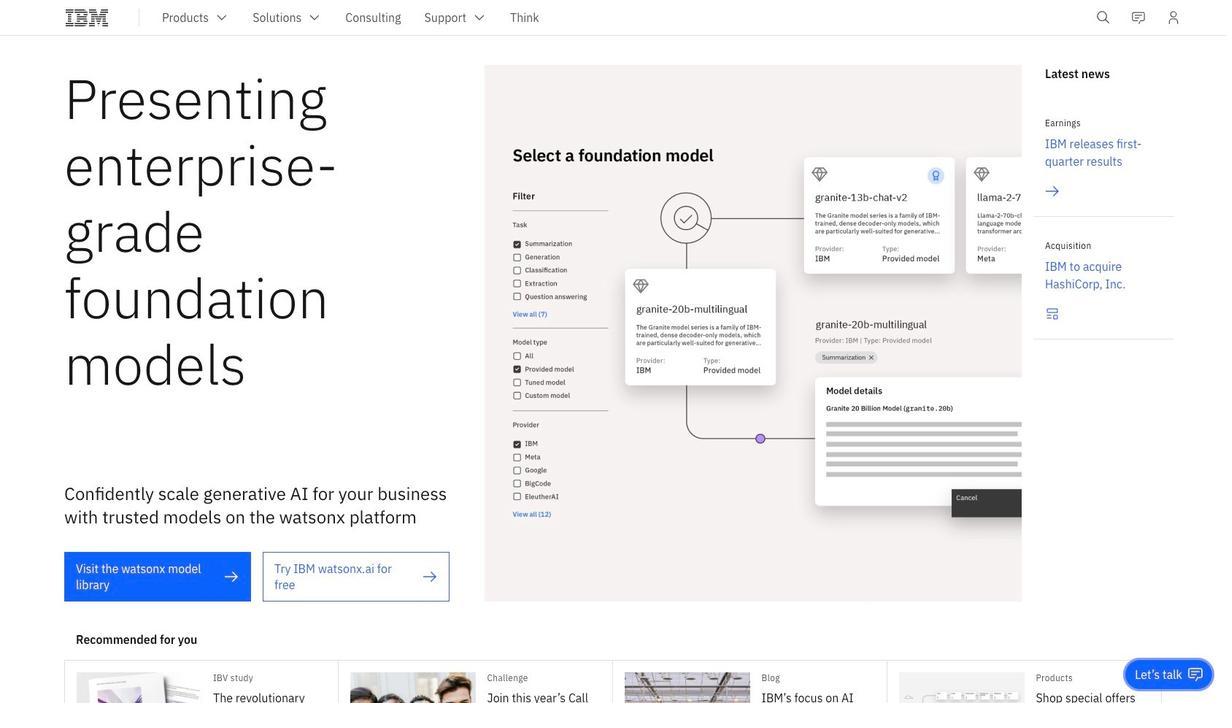 Task type: describe. For each thing, give the bounding box(es) containing it.
let's talk element
[[1136, 667, 1183, 683]]



